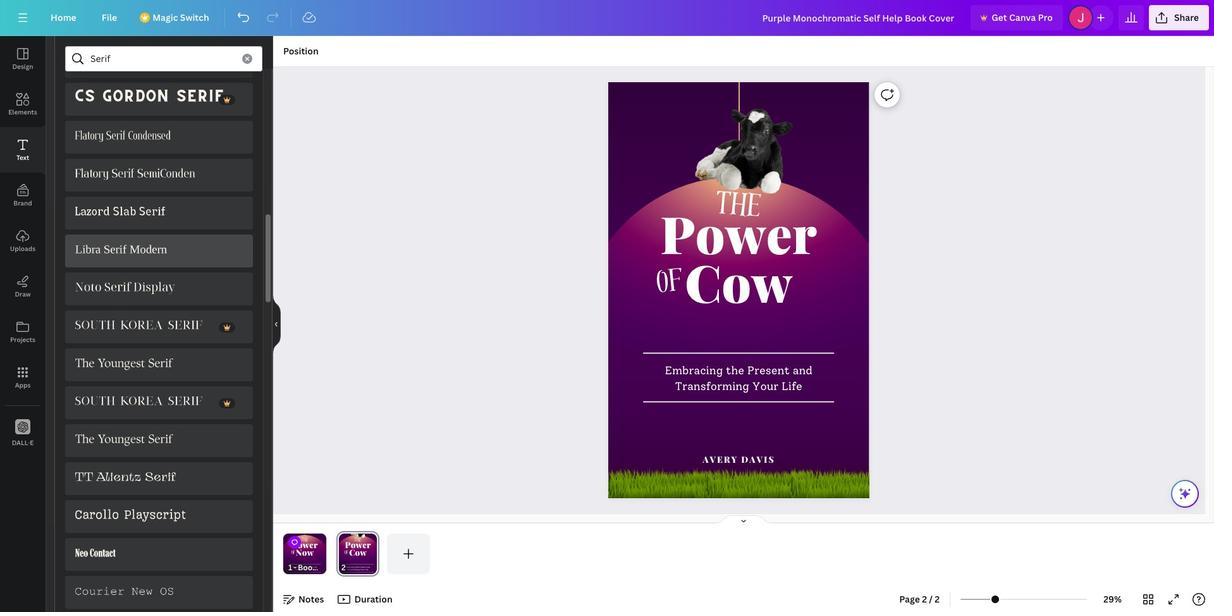 Task type: vqa. For each thing, say whether or not it's contained in the screenshot.
the Search search box at the right of page
no



Task type: locate. For each thing, give the bounding box(es) containing it.
0 horizontal spatial 2
[[922, 593, 927, 605]]

dall·e button
[[0, 411, 46, 456]]

draw button
[[0, 264, 46, 309]]

1 vertical spatial power
[[292, 539, 318, 550]]

tt alientz serif image
[[75, 469, 176, 486]]

0 horizontal spatial transforming
[[294, 569, 307, 571]]

south korea serif image
[[75, 317, 203, 335], [75, 393, 203, 411]]

file
[[102, 11, 117, 23]]

embracing
[[665, 364, 723, 377], [293, 566, 302, 568]]

noto serif display image
[[75, 279, 175, 297]]

lazord slab serif image
[[75, 203, 165, 221]]

power
[[661, 199, 817, 267], [292, 539, 318, 550]]

0 horizontal spatial your
[[307, 569, 311, 571]]

get canva pro button
[[971, 5, 1063, 30]]

switch
[[180, 11, 209, 23]]

2 left /
[[922, 593, 927, 605]]

29% button
[[1092, 590, 1134, 610]]

apps button
[[0, 355, 46, 400]]

0 vertical spatial present
[[748, 364, 790, 377]]

0 horizontal spatial and
[[314, 566, 317, 568]]

libra serif modern image
[[75, 241, 167, 259]]

Search fonts and combinations search field
[[90, 47, 235, 71]]

0 vertical spatial embracing
[[665, 364, 723, 377]]

1 horizontal spatial 2
[[935, 593, 940, 605]]

0 vertical spatial the youngest serif image
[[75, 355, 173, 373]]

1 vertical spatial and
[[314, 566, 317, 568]]

0 horizontal spatial power
[[292, 539, 318, 550]]

the youngest serif image
[[75, 355, 173, 373], [75, 431, 173, 448]]

1 horizontal spatial embracing the present and transforming your life
[[665, 364, 813, 393]]

1 vertical spatial life
[[312, 569, 315, 571]]

embracing the present and transforming your life
[[665, 364, 813, 393], [293, 566, 317, 571]]

1 vertical spatial present
[[306, 566, 313, 568]]

notes
[[299, 593, 324, 605]]

of for of the
[[291, 549, 296, 558]]

cs gordon serif image
[[75, 89, 223, 107]]

1 vertical spatial embracing the present and transforming your life
[[293, 566, 317, 571]]

0 horizontal spatial embracing
[[293, 566, 302, 568]]

0 vertical spatial life
[[782, 380, 803, 393]]

0 vertical spatial south korea serif image
[[75, 317, 203, 335]]

main menu bar
[[0, 0, 1214, 36]]

transforming
[[675, 380, 750, 393], [294, 569, 307, 571]]

0 horizontal spatial present
[[306, 566, 313, 568]]

the
[[714, 180, 763, 236], [726, 364, 745, 377], [301, 536, 309, 545], [303, 566, 306, 568]]

present
[[748, 364, 790, 377], [306, 566, 313, 568]]

power for cow
[[661, 199, 817, 267]]

of inside of the
[[291, 549, 296, 558]]

design button
[[0, 36, 46, 82]]

design
[[12, 62, 33, 71]]

1 vertical spatial the youngest serif image
[[75, 431, 173, 448]]

canva assistant image
[[1178, 486, 1193, 502]]

page
[[900, 593, 920, 605]]

and
[[793, 364, 813, 377], [314, 566, 317, 568]]

life
[[782, 380, 803, 393], [312, 569, 315, 571]]

file button
[[92, 5, 127, 30]]

position button
[[278, 41, 324, 61]]

1 vertical spatial of
[[291, 549, 296, 558]]

magic
[[153, 11, 178, 23]]

0 vertical spatial power
[[661, 199, 817, 267]]

1 horizontal spatial your
[[753, 380, 779, 393]]

1 the youngest serif image from the top
[[75, 355, 173, 373]]

davis
[[742, 454, 776, 465]]

Page title text field
[[351, 562, 356, 574]]

side panel tab list
[[0, 36, 46, 456]]

0 vertical spatial and
[[793, 364, 813, 377]]

2 right /
[[935, 593, 940, 605]]

carollo playscript image
[[75, 507, 186, 524]]

0 horizontal spatial of
[[291, 549, 296, 558]]

the inside of the
[[301, 536, 309, 545]]

2
[[922, 593, 927, 605], [935, 593, 940, 605]]

avery
[[703, 454, 739, 465]]

0 vertical spatial transforming
[[675, 380, 750, 393]]

1 vertical spatial south korea serif image
[[75, 393, 203, 411]]

uploads button
[[0, 218, 46, 264]]

1 horizontal spatial transforming
[[675, 380, 750, 393]]

your
[[753, 380, 779, 393], [307, 569, 311, 571]]

hide image
[[273, 294, 281, 355]]

power cow
[[661, 199, 817, 316]]

duration
[[355, 593, 393, 605]]

flatory serif condensed image
[[75, 127, 171, 145]]

1 horizontal spatial and
[[793, 364, 813, 377]]

apps
[[15, 381, 31, 390]]

2 2 from the left
[[935, 593, 940, 605]]

get canva pro
[[992, 11, 1053, 23]]

notes button
[[278, 590, 329, 610]]

0 horizontal spatial life
[[312, 569, 315, 571]]

of
[[655, 257, 686, 312], [291, 549, 296, 558]]

0 vertical spatial of
[[655, 257, 686, 312]]

text button
[[0, 127, 46, 173]]

1 horizontal spatial power
[[661, 199, 817, 267]]

of for of
[[655, 257, 686, 312]]

1 horizontal spatial of
[[655, 257, 686, 312]]

1 south korea serif image from the top
[[75, 317, 203, 335]]

1 vertical spatial embracing
[[293, 566, 302, 568]]



Task type: describe. For each thing, give the bounding box(es) containing it.
page 2 image
[[337, 534, 380, 574]]

2 the youngest serif image from the top
[[75, 431, 173, 448]]

0 horizontal spatial embracing the present and transforming your life
[[293, 566, 317, 571]]

power for now
[[292, 539, 318, 550]]

home
[[51, 11, 76, 23]]

canva
[[1009, 11, 1036, 23]]

2 south korea serif image from the top
[[75, 393, 203, 411]]

1 horizontal spatial embracing
[[665, 364, 723, 377]]

text
[[16, 153, 29, 162]]

flatory serif semicondensed image
[[75, 165, 195, 183]]

page 2 / 2
[[900, 593, 940, 605]]

magic switch
[[153, 11, 209, 23]]

/
[[929, 593, 933, 605]]

Design title text field
[[752, 5, 966, 30]]

projects
[[10, 335, 35, 344]]

hide pages image
[[714, 515, 774, 525]]

cow
[[685, 247, 793, 316]]

1 horizontal spatial life
[[782, 380, 803, 393]]

elements button
[[0, 82, 46, 127]]

share button
[[1149, 5, 1209, 30]]

draw
[[15, 290, 31, 299]]

courier new os image
[[75, 583, 173, 600]]

1 2 from the left
[[922, 593, 927, 605]]

0 vertical spatial your
[[753, 380, 779, 393]]

magic switch button
[[132, 5, 219, 30]]

uploads
[[10, 244, 36, 253]]

home link
[[40, 5, 87, 30]]

brand
[[13, 199, 32, 207]]

29%
[[1104, 593, 1122, 605]]

duration button
[[334, 590, 398, 610]]

neo contact image
[[75, 545, 116, 562]]

page 2 / 2 button
[[895, 590, 945, 610]]

position
[[283, 45, 319, 57]]

0 vertical spatial embracing the present and transforming your life
[[665, 364, 813, 393]]

dall·e
[[12, 438, 34, 447]]

1 horizontal spatial present
[[748, 364, 790, 377]]

projects button
[[0, 309, 46, 355]]

1 vertical spatial transforming
[[294, 569, 307, 571]]

elements
[[8, 108, 37, 116]]

now
[[296, 547, 314, 558]]

of the
[[291, 536, 309, 558]]

power now
[[292, 539, 318, 558]]

share
[[1175, 11, 1199, 23]]

pro
[[1038, 11, 1053, 23]]

avery davis
[[703, 454, 776, 465]]

get
[[992, 11, 1007, 23]]

brand button
[[0, 173, 46, 218]]

1 vertical spatial your
[[307, 569, 311, 571]]



